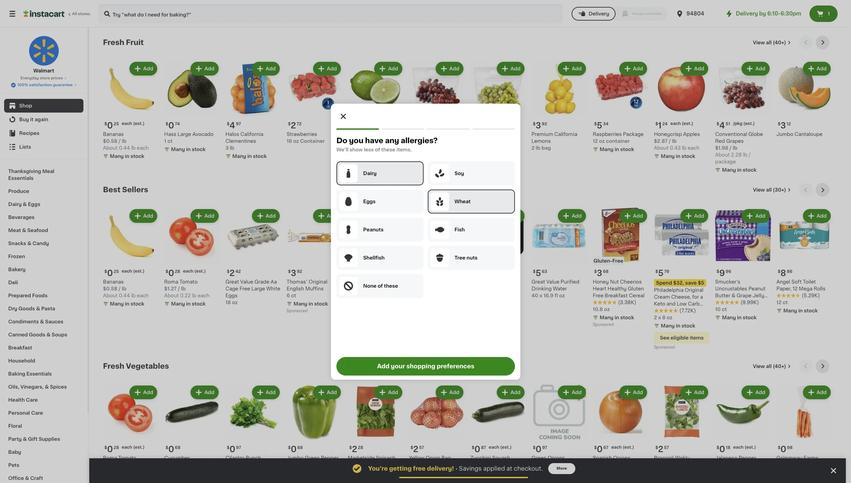 Task type: vqa. For each thing, say whether or not it's contained in the screenshot.
Common questions
no



Task type: describe. For each thing, give the bounding box(es) containing it.
see eligible items button
[[654, 332, 710, 344]]

dry
[[8, 306, 17, 311]]

2 down 'lifestyle'
[[654, 315, 657, 320]]

view all (30+)
[[753, 188, 786, 192]]

hass large avocado 1 ct
[[164, 132, 214, 144]]

each inside the $0.18 each (estimated) element
[[733, 445, 744, 450]]

97 up green onions 5.5 oz
[[542, 446, 548, 450]]

$0.25 each (estimated) element for 2
[[103, 266, 159, 278]]

dry goods & pasta
[[8, 306, 55, 311]]

about inside honeycrisp apples $2.87 / lb about 0.43 lb each
[[654, 146, 669, 151]]

view for /pkg (est.)
[[753, 40, 765, 45]]

goods for dry
[[18, 306, 35, 311]]

/ inside about 2.43 lb / package
[[504, 153, 506, 157]]

candy
[[33, 241, 49, 246]]

(40+) for 3
[[773, 40, 786, 45]]

bag inside green seedless grapes bag
[[489, 139, 499, 144]]

$1.24 each (estimated) element
[[654, 119, 710, 131]]

shop
[[19, 103, 32, 108]]

lb inside about 2.43 lb / package
[[498, 153, 503, 157]]

& inside oils, vinegars, & spices "link"
[[45, 385, 49, 389]]

x inside the great value purified drinking water 40 x 16.9 fl oz
[[540, 293, 543, 298]]

each (est.) for the bottom '$0.28 each (estimated)' element
[[122, 445, 145, 450]]

$ inside $ 0 87
[[472, 446, 475, 450]]

$ 0 97 for cilantro bunch
[[227, 445, 241, 453]]

92 for premium california lemons
[[542, 122, 547, 126]]

(est.) inside $ 4 51 /pkg (est.)
[[744, 122, 755, 126]]

$20,
[[367, 280, 378, 285]]

92 for thomas' original english muffins
[[297, 269, 302, 274]]

view all (40+) for 3
[[753, 40, 786, 45]]

baby
[[8, 450, 21, 455]]

1 inside 0 lime 42 1 each
[[348, 139, 350, 144]]

do you have any allergies? we'll show less of these items.
[[336, 137, 438, 152]]

0 vertical spatial $0.28 each (estimated) element
[[164, 266, 220, 278]]

all for /pkg (est.)
[[766, 40, 772, 45]]

bag for 2
[[419, 463, 429, 467]]

original inside ritz fresh stacks original crackers
[[348, 295, 367, 299]]

$ inside the $ 5 72
[[472, 269, 475, 274]]

$0.67 each (estimated) element
[[593, 443, 649, 455]]

more button
[[549, 463, 575, 474]]

1 pepper from the left
[[321, 456, 339, 461]]

canned goods & soups link
[[4, 328, 83, 341]]

2 horizontal spatial free
[[613, 258, 624, 263]]

fish
[[455, 227, 465, 232]]

$5 for 5
[[698, 280, 704, 285]]

seedless inside sun harvest seedless red grapes $2.18 / lb about 2.4 lb / package
[[440, 132, 462, 137]]

essentials inside thanksgiving meal essentials
[[8, 176, 34, 181]]

68 for jumbo green pepper
[[297, 446, 303, 450]]

$ inside $ 0 67
[[594, 446, 597, 450]]

$0.18 each (estimated) element
[[715, 443, 771, 455]]

buy it again
[[19, 117, 48, 122]]

$ inside $ 0 98
[[778, 446, 781, 450]]

68 for cucumber
[[175, 446, 181, 450]]

add your shopping preferences
[[377, 364, 474, 369]]

container
[[606, 139, 630, 144]]

$ inside the $ 4 97
[[227, 122, 230, 126]]

/ inside honeycrisp apples $2.87 / lb about 0.43 lb each
[[669, 139, 671, 144]]

raspberries package 12 oz container
[[593, 132, 644, 144]]

72 for 2
[[297, 122, 302, 126]]

& inside snacks & candy link
[[27, 241, 31, 246]]

healthy
[[608, 286, 627, 291]]

instacart logo image
[[23, 10, 65, 18]]

$0.25 each (estimated) element for 4
[[103, 119, 159, 131]]

save for 5
[[685, 280, 697, 285]]

each inside the $0.67 each (estimated) element
[[612, 445, 622, 450]]

$ inside $ 1 24 each (est.)
[[656, 122, 658, 126]]

yellow onion bag 3 lb bag
[[409, 456, 451, 467]]

$ inside '$ 5 76'
[[656, 269, 658, 274]]

care for personal care
[[31, 411, 43, 416]]

oz inside the "marketside spinach 10 oz bag"
[[355, 463, 360, 467]]

party & gift supplies link
[[4, 433, 83, 446]]

2 inside premium california lemons 2 lb bag
[[532, 146, 535, 151]]

28 for '$0.28 each (estimated)' element to the top
[[175, 269, 180, 274]]

0.44 for 2
[[119, 293, 130, 298]]

bakery link
[[4, 263, 83, 276]]

about inside zucchini squash $1.48 / lb about 0.59 lb each
[[471, 469, 485, 474]]

lifestyle
[[654, 308, 675, 313]]

size
[[451, 279, 461, 284]]

0 horizontal spatial green
[[305, 456, 320, 461]]

smucker's uncrustables peanut butter & grape jelly sandwich
[[715, 279, 766, 305]]

3 for thomas' original english muffins
[[291, 269, 296, 277]]

baking essentials link
[[4, 367, 83, 381]]

1 vertical spatial x
[[658, 315, 661, 320]]

service type group
[[572, 7, 667, 21]]

bananas $0.58 / lb about 0.44 lb each for 2
[[103, 279, 149, 298]]

roma for roma tomato $1.27 / lb
[[103, 456, 117, 461]]

1 horizontal spatial 10
[[715, 307, 721, 312]]

by
[[760, 11, 766, 16]]

fresh left 'fruit'
[[103, 39, 124, 46]]

conventional globe red grapes $1.98 / lb about 2.28 lb / package
[[715, 132, 763, 164]]

5 for $ 5 72
[[475, 269, 480, 277]]

67
[[604, 446, 609, 450]]

42 for 2
[[235, 269, 241, 274]]

party & gift supplies
[[8, 437, 60, 442]]

lb inside yellow onion bag 3 lb bag
[[414, 463, 418, 467]]

0 vertical spatial 8
[[781, 269, 786, 277]]

walmart
[[33, 68, 54, 73]]

/ inside zucchini squash $1.48 / lb about 0.59 lb each
[[485, 463, 487, 467]]

3 inside yellow onion bag 3 lb bag
[[409, 463, 412, 467]]

these inside the "do you have any allergies? we'll show less of these items."
[[381, 147, 395, 152]]

large inside hass large avocado 1 ct
[[178, 132, 191, 137]]

deli
[[8, 280, 18, 285]]

each (est.) for '$0.28 each (estimated)' element to the top
[[183, 269, 206, 273]]

3 for premium california lemons
[[536, 122, 541, 130]]

see
[[660, 335, 670, 340]]

view all (40+) button for 3
[[751, 36, 794, 49]]

eggs inside "link"
[[28, 202, 40, 207]]

& inside condiments & sauces link
[[40, 319, 44, 324]]

12 inside $ 3 12
[[787, 122, 791, 126]]

sellers
[[122, 186, 148, 193]]

18 for 22
[[424, 269, 429, 274]]

meat & seafood
[[8, 228, 48, 233]]

baby link
[[4, 446, 83, 459]]

1 vertical spatial $0.28 each (estimated) element
[[103, 443, 159, 455]]

3 all from the top
[[766, 364, 772, 369]]

94804
[[687, 11, 705, 16]]

canned goods & soups
[[8, 332, 67, 337]]

onions for green onions 5.5 oz
[[548, 456, 565, 461]]

delivery for delivery by 6:10-6:30pm
[[736, 11, 758, 16]]

guarantee
[[53, 83, 73, 87]]

$ inside $ 3 88
[[349, 269, 352, 274]]

each inside honeycrisp apples $2.87 / lb about 0.43 lb each
[[688, 146, 700, 151]]

health care
[[8, 398, 38, 403]]

dairy & eggs
[[8, 202, 40, 207]]

low
[[677, 301, 687, 306]]

apples
[[683, 132, 700, 137]]

(40+) for 0
[[773, 364, 786, 369]]

spices
[[50, 385, 67, 389]]

$ 22 18
[[411, 269, 429, 277]]

2 vertical spatial sponsored badge image
[[654, 346, 675, 350]]

10 inside the "marketside spinach 10 oz bag"
[[348, 463, 353, 467]]

3 inside halos california clementines 3 lb
[[226, 146, 229, 151]]

/ inside roma tomato $1.27 / lb
[[117, 463, 119, 467]]

& inside office & craft link
[[25, 476, 29, 481]]

lb inside roma tomato $1.27 / lb
[[120, 463, 124, 467]]

breakfast inside breakfast link
[[8, 345, 32, 350]]

$2.87
[[654, 139, 668, 144]]

(est.) inside the $0.18 each (estimated) element
[[745, 445, 756, 450]]

view for 9
[[753, 188, 765, 192]]

product group containing 9
[[715, 208, 771, 322]]

great for 5
[[532, 279, 545, 284]]

4 for $ 4 97
[[230, 122, 235, 130]]

dry goods & pasta link
[[4, 302, 83, 315]]

paper,
[[777, 286, 792, 291]]

green for green onions 5.5 oz
[[532, 456, 547, 461]]

conventional
[[715, 132, 747, 137]]

0 inside 0 lime 42 1 each
[[352, 122, 358, 130]]

12 down paper
[[409, 300, 414, 305]]

/ inside roma tomato $1.27 / lb about 0.22 lb each
[[178, 286, 180, 291]]

cantaloupe
[[795, 132, 823, 137]]

grapes inside conventional globe red grapes $1.98 / lb about 2.28 lb / package
[[726, 139, 744, 144]]

$ inside $ 3 68
[[594, 269, 597, 274]]

12 down paper,
[[777, 300, 782, 305]]

1 vertical spatial of
[[378, 284, 383, 288]]

honeycrisp
[[654, 132, 682, 137]]

view all (40+) button for 0
[[751, 359, 794, 373]]

oz inside 'great value grade aa cage free large white eggs 18 oz'
[[232, 300, 238, 305]]

frozen link
[[4, 250, 83, 263]]

package inside conventional globe red grapes $1.98 / lb about 2.28 lb / package
[[715, 159, 736, 164]]

each inside $0.87 each (estimated) element
[[489, 445, 499, 450]]

oz inside the great value purified drinking water 40 x 16.9 fl oz
[[559, 293, 565, 298]]

$ 2 57 for broccoli wokly
[[656, 445, 669, 453]]

everyday
[[21, 76, 39, 80]]

meal
[[42, 169, 54, 174]]

lb inside premium california lemons 2 lb bag
[[536, 146, 541, 151]]

2 for strawberries
[[291, 122, 296, 130]]

16.9
[[544, 293, 554, 298]]

free inside 'great value grade aa cage free large white eggs 18 oz'
[[240, 286, 250, 291]]

meat & seafood link
[[4, 224, 83, 237]]

save for 3
[[379, 280, 391, 285]]

6
[[287, 293, 290, 298]]

delivery button
[[572, 7, 616, 21]]

yellow
[[409, 456, 425, 461]]

package inside sun harvest seedless red grapes $2.18 / lb about 2.4 lb / package
[[443, 153, 463, 157]]

shopping
[[406, 364, 435, 369]]

each (est.) for the $0.18 each (estimated) element
[[733, 445, 756, 450]]

spend for 3
[[350, 280, 366, 285]]

5 up sun
[[413, 122, 419, 130]]

$ 5 72
[[472, 269, 486, 277]]

spend for 5
[[656, 280, 672, 285]]

3 item carousel region from the top
[[103, 359, 832, 483]]

seafood
[[27, 228, 48, 233]]

$ 2 57 for yellow onion bag
[[411, 445, 424, 453]]

sponsored badge image for $ 3 68
[[593, 323, 614, 327]]

shop link
[[4, 99, 83, 113]]

bag inside the "marketside spinach 10 oz bag"
[[362, 463, 371, 467]]

sandwich
[[715, 300, 739, 305]]

ct for 22
[[416, 300, 421, 305]]

28 for the bottom '$0.28 each (estimated)' element
[[114, 446, 119, 450]]

everyday store prices link
[[21, 76, 67, 81]]

floral
[[8, 424, 22, 429]]

oz down 'lifestyle'
[[667, 315, 673, 320]]

2 x 8 oz
[[654, 315, 673, 320]]

40
[[532, 293, 538, 298]]

$ inside the $ 2 28
[[349, 446, 352, 450]]

oz right 10.8
[[604, 307, 610, 312]]

office & craft link
[[4, 472, 83, 483]]

about inside roma tomato $1.27 / lb about 0.22 lb each
[[164, 293, 179, 298]]

prepared foods
[[8, 293, 48, 298]]

97 for marketside
[[236, 446, 241, 450]]

12 ct for 22
[[409, 300, 421, 305]]

free
[[413, 466, 426, 472]]

28 inside the $ 2 28
[[358, 446, 363, 450]]

$0.58 for 4
[[103, 139, 117, 144]]

thanksgiving meal essentials link
[[4, 165, 83, 185]]

6:30pm
[[781, 11, 802, 16]]

$ inside the $ 0 74
[[166, 122, 168, 126]]

original for muffins
[[309, 279, 327, 284]]

goods for canned
[[29, 332, 45, 337]]

roma for roma tomato $1.27 / lb about 0.22 lb each
[[164, 279, 178, 284]]

grapes inside green seedless grapes bag
[[471, 139, 488, 144]]

$ inside $ 9 96
[[717, 269, 720, 274]]

$ 4 51 /pkg (est.)
[[717, 122, 755, 130]]

each inside 0 lime 42 1 each
[[351, 139, 363, 144]]

$ 0 25 each (est.) for 2
[[104, 269, 145, 277]]

savings
[[459, 466, 482, 472]]

halos
[[226, 132, 239, 137]]

delivery by 6:10-6:30pm
[[736, 11, 802, 16]]

sun harvest seedless red grapes $2.18 / lb about 2.4 lb / package
[[409, 132, 463, 157]]

red inside conventional globe red grapes $1.98 / lb about 2.28 lb / package
[[715, 139, 725, 144]]

fruit
[[126, 39, 144, 46]]

$1.27 for roma tomato $1.27 / lb
[[103, 463, 115, 467]]

eggs inside 'great value grade aa cage free large white eggs 18 oz'
[[226, 293, 238, 298]]

squash
[[492, 456, 510, 461]]

fresh inside grimmway farms fresh california carrots carrots
[[777, 463, 790, 467]]

lb inside halos california clementines 3 lb
[[230, 146, 234, 151]]

honey
[[593, 279, 609, 284]]

68 for honey nut cheerios heart healthy gluten free breakfast cereal
[[603, 269, 609, 274]]

clementines
[[226, 139, 256, 144]]

97 for 0
[[236, 122, 241, 126]]

checkout.
[[514, 466, 543, 472]]

& inside canned goods & soups link
[[47, 332, 51, 337]]

california for halos california clementines 3 lb
[[241, 132, 264, 137]]

cilantro bunch
[[226, 456, 261, 461]]

$ 0 67
[[594, 445, 609, 453]]

produce link
[[4, 185, 83, 198]]

12 inside angel soft toilet paper, 12 mega rolls
[[793, 286, 798, 291]]

package inside about 2.43 lb / package
[[471, 159, 491, 164]]

oz inside raspberries package 12 oz container
[[599, 139, 605, 144]]

snacks
[[8, 241, 26, 246]]



Task type: locate. For each thing, give the bounding box(es) containing it.
0 horizontal spatial 8
[[662, 315, 666, 320]]

10 down marketside
[[348, 463, 353, 467]]

1 horizontal spatial save
[[685, 280, 697, 285]]

$0.28 each (estimated) element up roma tomato $1.27 / lb
[[103, 443, 159, 455]]

essentials down the thanksgiving
[[8, 176, 34, 181]]

green seedless grapes bag
[[471, 132, 509, 144]]

california inside halos california clementines 3 lb
[[241, 132, 264, 137]]

57 for yellow onion bag
[[419, 446, 424, 450]]

1 save from the left
[[379, 280, 391, 285]]

large down grade
[[252, 286, 265, 291]]

grapes inside sun harvest seedless red grapes $2.18 / lb about 2.4 lb / package
[[420, 139, 438, 144]]

none
[[363, 284, 376, 288]]

2 pepper from the left
[[739, 456, 756, 461]]

2 $5 from the left
[[698, 280, 704, 285]]

2 up 'broccoli'
[[658, 445, 664, 453]]

onions for spanish onions
[[614, 456, 631, 461]]

57 for broccoli wokly
[[664, 446, 669, 450]]

1 view all (40+) from the top
[[753, 40, 786, 45]]

1 vertical spatial goods
[[29, 332, 45, 337]]

eggs up beverages link
[[28, 202, 40, 207]]

california
[[555, 132, 578, 137], [241, 132, 264, 137], [791, 463, 814, 467]]

dairy down produce
[[8, 202, 22, 207]]

(est.) inside $0.87 each (estimated) element
[[500, 445, 512, 450]]

buy
[[19, 117, 29, 122]]

1
[[828, 11, 830, 16], [658, 122, 662, 130], [164, 139, 166, 144], [348, 139, 350, 144]]

2 for broccoli wokly
[[658, 445, 664, 453]]

2 $0.58 from the top
[[103, 286, 117, 291]]

gluten
[[628, 286, 644, 291]]

1 horizontal spatial 57
[[664, 446, 669, 450]]

$
[[104, 122, 107, 126], [166, 122, 168, 126], [288, 122, 291, 126], [533, 122, 536, 126], [656, 122, 658, 126], [717, 122, 720, 126], [227, 122, 230, 126], [594, 122, 597, 126], [778, 122, 781, 126], [104, 269, 107, 274], [166, 269, 168, 274], [288, 269, 291, 274], [349, 269, 352, 274], [472, 269, 475, 274], [533, 269, 536, 274], [656, 269, 658, 274], [717, 269, 720, 274], [227, 269, 230, 274], [411, 269, 413, 274], [594, 269, 597, 274], [778, 269, 781, 274], [104, 446, 107, 450], [166, 446, 168, 450], [288, 446, 291, 450], [349, 446, 352, 450], [472, 446, 475, 450], [533, 446, 536, 450], [656, 446, 658, 450], [717, 446, 720, 450], [227, 446, 230, 450], [411, 446, 413, 450], [594, 446, 597, 450], [778, 446, 781, 450]]

2 view all (40+) from the top
[[753, 364, 786, 369]]

2 up marketside
[[352, 445, 357, 453]]

2 view from the top
[[753, 188, 765, 192]]

$ 0 28 for '$0.28 each (estimated)' element to the top
[[166, 269, 180, 277]]

0 horizontal spatial bag
[[362, 463, 371, 467]]

each
[[122, 122, 132, 126], [671, 122, 681, 126], [351, 139, 363, 144], [137, 146, 149, 151], [688, 146, 700, 151], [122, 269, 132, 273], [183, 269, 193, 273], [137, 293, 149, 298], [198, 293, 210, 298], [122, 445, 132, 450], [489, 445, 499, 450], [733, 445, 744, 450], [612, 445, 622, 450], [504, 469, 516, 474]]

0 vertical spatial view
[[753, 40, 765, 45]]

1 horizontal spatial spend
[[656, 280, 672, 285]]

5 for $ 5 76
[[658, 269, 664, 277]]

1 horizontal spatial eggs
[[226, 293, 238, 298]]

health care link
[[4, 394, 83, 407]]

1 vertical spatial $ 3 92
[[288, 269, 302, 277]]

& left craft
[[25, 476, 29, 481]]

1 vertical spatial 25
[[114, 269, 119, 274]]

2 vertical spatial 18
[[726, 446, 731, 450]]

$ inside $ 2 42
[[227, 269, 230, 274]]

sponsored badge image down the 6
[[287, 309, 308, 313]]

$ 0 28 up roma tomato $1.27 / lb about 0.22 lb each
[[166, 269, 180, 277]]

about inside sun harvest seedless red grapes $2.18 / lb about 2.4 lb / package
[[409, 153, 424, 157]]

x down 'lifestyle'
[[658, 315, 661, 320]]

1 vertical spatial bananas $0.58 / lb about 0.44 lb each
[[103, 279, 149, 298]]

1 horizontal spatial 72
[[481, 269, 486, 274]]

2 horizontal spatial green
[[532, 456, 547, 461]]

0 vertical spatial (40+)
[[773, 40, 786, 45]]

large down 74 on the top of the page
[[178, 132, 191, 137]]

treatment tracker modal dialog
[[89, 458, 846, 483]]

beverages
[[8, 215, 35, 220]]

main content containing 0
[[89, 27, 846, 483]]

1 horizontal spatial $ 0 28
[[166, 269, 180, 277]]

1 horizontal spatial 4
[[475, 122, 480, 130]]

2.28
[[731, 153, 742, 157]]

& left the spices on the left bottom of page
[[45, 385, 49, 389]]

1 great from the left
[[532, 279, 545, 284]]

1 item carousel region from the top
[[103, 36, 832, 178]]

0 horizontal spatial $1.27
[[103, 463, 115, 467]]

& up beverages
[[23, 202, 27, 207]]

great value grade aa cage free large white eggs 18 oz
[[226, 279, 280, 305]]

3 up thomas'
[[291, 269, 296, 277]]

2 red from the left
[[409, 139, 419, 144]]

each (est.) inside $0.87 each (estimated) element
[[489, 445, 512, 450]]

$5 for 3
[[392, 280, 398, 285]]

1 horizontal spatial $ 2 57
[[656, 445, 669, 453]]

68 up the cucumber
[[175, 446, 181, 450]]

1 0.44 from the top
[[119, 146, 130, 151]]

10
[[715, 307, 721, 312], [348, 463, 353, 467]]

onions inside green onions 5.5 oz
[[548, 456, 565, 461]]

honeycrisp apples $2.87 / lb about 0.43 lb each
[[654, 132, 700, 151]]

product group containing 1
[[654, 60, 710, 161]]

3 left 88 on the left bottom of page
[[352, 269, 358, 277]]

value left grade
[[240, 279, 253, 284]]

& inside party & gift supplies link
[[23, 437, 27, 442]]

1 horizontal spatial bag
[[489, 139, 499, 144]]

1 4 from the left
[[475, 122, 480, 130]]

sponsored badge image for $ 3 92
[[287, 309, 308, 313]]

1 vertical spatial item carousel region
[[103, 183, 832, 354]]

2 spend from the left
[[656, 280, 672, 285]]

2 value from the left
[[240, 279, 253, 284]]

keto
[[654, 301, 666, 306]]

dairy inside add your shopping preferences element
[[363, 171, 377, 176]]

3 4 from the left
[[230, 122, 235, 130]]

dairy for dairy & eggs
[[8, 202, 22, 207]]

bounty
[[409, 279, 427, 284]]

4 for $ 4 51 /pkg (est.)
[[720, 122, 725, 130]]

$0.58 for 2
[[103, 286, 117, 291]]

0 vertical spatial $0.58
[[103, 139, 117, 144]]

1 horizontal spatial sponsored badge image
[[593, 323, 614, 327]]

1 $ 0 25 each (est.) from the top
[[104, 122, 145, 130]]

oz
[[293, 139, 299, 144], [599, 139, 605, 144], [559, 293, 565, 298], [232, 300, 238, 305], [604, 307, 610, 312], [667, 315, 673, 320], [355, 463, 360, 467], [541, 463, 546, 467]]

1 vertical spatial 0.44
[[119, 293, 130, 298]]

2 view all (40+) button from the top
[[751, 359, 794, 373]]

recipes link
[[4, 126, 83, 140]]

2 down lemons
[[532, 146, 535, 151]]

42 up you
[[361, 132, 367, 137]]

each (est.) for the $0.67 each (estimated) element at the right bottom of page
[[612, 445, 634, 450]]

1 vertical spatial 8
[[662, 315, 666, 320]]

1 seedless from the left
[[487, 132, 509, 137]]

each (est.) up jalapeno pepper
[[733, 445, 756, 450]]

4 up green seedless grapes bag
[[475, 122, 480, 130]]

toilet
[[803, 279, 816, 284]]

92 up thomas'
[[297, 269, 302, 274]]

18 down cage
[[226, 300, 231, 305]]

onions
[[548, 456, 565, 461], [614, 456, 631, 461]]

1 12 ct from the left
[[409, 300, 421, 305]]

of inside the "do you have any allergies? we'll show less of these items."
[[375, 147, 380, 152]]

$ 0 68 for cucumber
[[166, 445, 181, 453]]

(3.38k)
[[618, 300, 637, 305]]

0 horizontal spatial pepper
[[321, 456, 339, 461]]

buy it again link
[[4, 113, 83, 126]]

large inside 'great value grade aa cage free large white eggs 18 oz'
[[252, 286, 265, 291]]

1 vertical spatial view all (40+)
[[753, 364, 786, 369]]

25 for 4
[[114, 122, 119, 126]]

tomato for roma tomato $1.27 / lb
[[118, 456, 136, 461]]

great inside 'great value grade aa cage free large white eggs 18 oz'
[[226, 279, 239, 284]]

5 for $ 5 63
[[536, 269, 541, 277]]

package down 2.43
[[471, 159, 491, 164]]

oz down marketside
[[355, 463, 360, 467]]

0 vertical spatial $ 3 92
[[533, 122, 547, 130]]

sponsored badge image down 10.8 oz
[[593, 323, 614, 327]]

3 for spend $20, save $5
[[352, 269, 358, 277]]

2 for great value grade aa cage free large white eggs
[[230, 269, 235, 277]]

0 horizontal spatial $ 0 68
[[166, 445, 181, 453]]

breakfast inside honey nut cheerios heart healthy gluten free breakfast cereal
[[605, 293, 628, 298]]

green inside green onions 5.5 oz
[[532, 456, 547, 461]]

0.44 for 4
[[119, 146, 130, 151]]

1 (40+) from the top
[[773, 40, 786, 45]]

0 vertical spatial $1.27
[[164, 286, 177, 291]]

2
[[291, 122, 296, 130], [532, 146, 535, 151], [230, 269, 235, 277], [654, 315, 657, 320], [352, 445, 357, 453], [658, 445, 664, 453], [413, 445, 419, 453]]

rolls
[[814, 286, 826, 291]]

1 horizontal spatial breakfast
[[605, 293, 628, 298]]

1 horizontal spatial large
[[252, 286, 265, 291]]

cheerios
[[620, 279, 642, 284]]

$1.27 inside roma tomato $1.27 / lb about 0.22 lb each
[[164, 286, 177, 291]]

18 up the jalapeno
[[726, 446, 731, 450]]

red down sun
[[409, 139, 419, 144]]

bag up 2.43
[[489, 139, 499, 144]]

1 vertical spatial tomato
[[118, 456, 136, 461]]

pepper left marketside
[[321, 456, 339, 461]]

1 horizontal spatial green
[[471, 132, 485, 137]]

pepper down the $0.18 each (estimated) element
[[739, 456, 756, 461]]

spend $32, save $5
[[656, 280, 704, 285]]

0 horizontal spatial 18
[[226, 300, 231, 305]]

22
[[413, 269, 424, 277]]

bag inside yellow onion bag 3 lb bag
[[442, 456, 451, 461]]

1 horizontal spatial roma
[[164, 279, 178, 284]]

jumbo for 3
[[777, 132, 794, 137]]

0 vertical spatial 0.44
[[119, 146, 130, 151]]

$ inside $ 5 34
[[594, 122, 597, 126]]

jumbo for 0
[[287, 456, 304, 461]]

& inside meat & seafood link
[[22, 228, 26, 233]]

great for 2
[[226, 279, 239, 284]]

0 horizontal spatial package
[[443, 153, 463, 157]]

1 red from the left
[[715, 139, 725, 144]]

2.43
[[486, 153, 497, 157]]

10 down sandwich
[[715, 307, 721, 312]]

breakfast down healthy
[[605, 293, 628, 298]]

$1.27 for roma tomato $1.27 / lb about 0.22 lb each
[[164, 286, 177, 291]]

2 horizontal spatial original
[[685, 288, 704, 292]]

2 item carousel region from the top
[[103, 183, 832, 354]]

$1.48
[[471, 463, 484, 467]]

save right $32,
[[685, 280, 697, 285]]

deli link
[[4, 276, 83, 289]]

1 inside hass large avocado 1 ct
[[164, 139, 166, 144]]

delivery for delivery
[[589, 11, 610, 16]]

12 inside raspberries package 12 oz container
[[593, 139, 598, 144]]

oz right fl
[[559, 293, 565, 298]]

68 up jumbo green pepper
[[297, 446, 303, 450]]

grapes up 2.43
[[471, 139, 488, 144]]

seedless down "$5.23 per package (estimated)" element
[[440, 132, 462, 137]]

1 $0.58 from the top
[[103, 139, 117, 144]]

2 12 ct from the left
[[777, 300, 788, 305]]

2 all from the top
[[766, 188, 772, 192]]

each inside roma tomato $1.27 / lb about 0.22 lb each
[[198, 293, 210, 298]]

28
[[175, 269, 180, 274], [114, 446, 119, 450], [358, 446, 363, 450]]

2 $0.25 each (estimated) element from the top
[[103, 266, 159, 278]]

0 vertical spatial original
[[309, 279, 327, 284]]

3 view from the top
[[753, 364, 765, 369]]

$ inside $ 3 12
[[778, 122, 781, 126]]

cream
[[654, 295, 670, 299]]

halos california clementines 3 lb
[[226, 132, 264, 151]]

strawberries 16 oz container
[[287, 132, 325, 144]]

each (est.) inside the $0.18 each (estimated) element
[[733, 445, 756, 450]]

$ 0 68 up jumbo green pepper
[[288, 445, 303, 453]]

$ inside $ 2 72
[[288, 122, 291, 126]]

1 horizontal spatial $5
[[698, 280, 704, 285]]

add your shopping preferences element
[[331, 104, 520, 380]]

prepared foods link
[[4, 289, 83, 302]]

red inside sun harvest seedless red grapes $2.18 / lb about 2.4 lb / package
[[409, 139, 419, 144]]

5 for $ 5 34
[[597, 122, 603, 130]]

$ inside the $ 22 18
[[411, 269, 413, 274]]

$0.28 each (estimated) element up roma tomato $1.27 / lb about 0.22 lb each
[[164, 266, 220, 278]]

1 vertical spatial essentials
[[26, 372, 52, 376]]

value for 5
[[547, 279, 560, 284]]

0 horizontal spatial 28
[[114, 446, 119, 450]]

original down ritz
[[348, 295, 367, 299]]

24
[[663, 122, 668, 126]]

stock
[[192, 147, 206, 152], [376, 147, 389, 152], [621, 147, 634, 152], [131, 154, 144, 159], [682, 154, 696, 159], [253, 154, 267, 159], [437, 161, 451, 166], [743, 168, 757, 173], [131, 301, 144, 306], [192, 301, 206, 306], [314, 301, 328, 306], [804, 308, 818, 313], [743, 315, 757, 320], [621, 315, 634, 320], [682, 323, 696, 328], [376, 471, 389, 476], [559, 471, 573, 476], [498, 478, 512, 483]]

0 horizontal spatial dairy
[[8, 202, 22, 207]]

zucchini squash $1.48 / lb about 0.59 lb each
[[471, 456, 516, 474]]

1 spend from the left
[[350, 280, 366, 285]]

great inside the great value purified drinking water 40 x 16.9 fl oz
[[532, 279, 545, 284]]

delivery
[[736, 11, 758, 16], [589, 11, 610, 16]]

bag up delivery!
[[442, 456, 451, 461]]

$ 3 92 up the premium
[[533, 122, 547, 130]]

$4.81 per package (estimated) element
[[471, 119, 526, 131]]

roma inside roma tomato $1.27 / lb
[[103, 456, 117, 461]]

34
[[603, 122, 609, 126]]

save up stacks
[[379, 280, 391, 285]]

0 vertical spatial 42
[[361, 132, 367, 137]]

18 inside the $ 22 18
[[424, 269, 429, 274]]

1 vertical spatial bananas
[[103, 279, 124, 284]]

tomato for roma tomato $1.27 / lb about 0.22 lb each
[[180, 279, 198, 284]]

each (est.) up spanish onions
[[612, 445, 634, 450]]

seedless
[[487, 132, 509, 137], [440, 132, 462, 137]]

all for 9
[[766, 188, 772, 192]]

1 grapes from the left
[[471, 139, 488, 144]]

of right the less at the top left of page
[[375, 147, 380, 152]]

0 vertical spatial x
[[540, 293, 543, 298]]

add
[[143, 66, 153, 71], [204, 66, 215, 71], [266, 66, 276, 71], [327, 66, 337, 71], [388, 66, 398, 71], [449, 66, 460, 71], [511, 66, 521, 71], [572, 66, 582, 71], [633, 66, 643, 71], [694, 66, 705, 71], [756, 66, 766, 71], [817, 66, 827, 71], [143, 214, 153, 219], [204, 214, 215, 219], [266, 214, 276, 219], [327, 214, 337, 219], [388, 214, 398, 219], [449, 214, 460, 219], [511, 214, 521, 219], [572, 214, 582, 219], [633, 214, 643, 219], [694, 214, 705, 219], [756, 214, 766, 219], [817, 214, 827, 219], [377, 364, 389, 369], [143, 390, 153, 395], [204, 390, 215, 395], [266, 390, 276, 395], [327, 390, 337, 395], [388, 390, 398, 395], [449, 390, 460, 395], [511, 390, 521, 395], [572, 390, 582, 395], [633, 390, 643, 395], [694, 390, 705, 395], [756, 390, 766, 395], [817, 390, 827, 395]]

package down 2.28
[[715, 159, 736, 164]]

42 up cage
[[235, 269, 241, 274]]

$1.27 inside roma tomato $1.27 / lb
[[103, 463, 115, 467]]

at
[[507, 466, 512, 472]]

original inside the philadelphia original cream cheese, for a keto and low carb lifestyle
[[685, 288, 704, 292]]

57 up yellow
[[419, 446, 424, 450]]

0 vertical spatial tomato
[[180, 279, 198, 284]]

$ 0 68 up the cucumber
[[166, 445, 181, 453]]

gluten-free
[[594, 258, 624, 263]]

$5.23 per package (estimated) element
[[409, 119, 465, 131]]

bag for 3
[[542, 146, 551, 151]]

oils,
[[8, 385, 19, 389]]

great up drinking
[[532, 279, 545, 284]]

1 $5 from the left
[[392, 280, 398, 285]]

76
[[664, 269, 670, 274]]

value inside the great value purified drinking water 40 x 16.9 fl oz
[[547, 279, 560, 284]]

2 save from the left
[[685, 280, 697, 285]]

oz inside strawberries 16 oz container
[[293, 139, 299, 144]]

2 grapes from the left
[[726, 139, 744, 144]]

1 vertical spatial view
[[753, 188, 765, 192]]

1 horizontal spatial tomato
[[180, 279, 198, 284]]

original up for
[[685, 288, 704, 292]]

free inside honey nut cheerios heart healthy gluten free breakfast cereal
[[593, 293, 604, 298]]

1 horizontal spatial dairy
[[363, 171, 377, 176]]

none of these
[[363, 284, 398, 288]]

ct right the 6
[[291, 293, 296, 298]]

2 for marketside spinach
[[352, 445, 357, 453]]

value up water
[[547, 279, 560, 284]]

0 horizontal spatial x
[[540, 293, 543, 298]]

$ 4 97
[[227, 122, 241, 130]]

2 for yellow onion bag
[[413, 445, 419, 453]]

$ inside $ 4 51 /pkg (est.)
[[717, 122, 720, 126]]

1 bananas from the top
[[103, 132, 124, 137]]

each (est.) up roma tomato $1.27 / lb about 0.22 lb each
[[183, 269, 206, 273]]

free down 'heart'
[[593, 293, 604, 298]]

3 for honey nut cheerios heart healthy gluten free breakfast cereal
[[597, 269, 603, 277]]

all
[[72, 12, 77, 16]]

snacks & candy
[[8, 241, 49, 246]]

$ 0 25 each (est.) for 4
[[104, 122, 145, 130]]

$ 2 57 up yellow
[[411, 445, 424, 453]]

1 horizontal spatial great
[[532, 279, 545, 284]]

& inside dry goods & pasta link
[[36, 306, 40, 311]]

about
[[103, 146, 118, 151], [654, 146, 669, 151], [471, 153, 485, 157], [715, 153, 730, 157], [409, 153, 424, 157], [103, 293, 118, 298], [164, 293, 179, 298], [471, 469, 485, 474]]

oz right 16
[[293, 139, 299, 144]]

$0.28 each (estimated) element
[[164, 266, 220, 278], [103, 443, 159, 455]]

1 view all (40+) button from the top
[[751, 36, 794, 49]]

$ 0 28 up roma tomato $1.27 / lb
[[104, 445, 119, 453]]

goods down prepared foods
[[18, 306, 35, 311]]

1 bananas $0.58 / lb about 0.44 lb each from the top
[[103, 132, 149, 151]]

1 $ 0 68 from the left
[[166, 445, 181, 453]]

red up the $1.98 on the top
[[715, 139, 725, 144]]

0 horizontal spatial grapes
[[420, 139, 438, 144]]

5 left 76
[[658, 269, 664, 277]]

ritz
[[348, 288, 357, 292]]

2 seedless from the left
[[440, 132, 462, 137]]

1 all from the top
[[766, 40, 772, 45]]

12 ct
[[409, 300, 421, 305], [777, 300, 788, 305]]

about inside conventional globe red grapes $1.98 / lb about 2.28 lb / package
[[715, 153, 730, 157]]

0 horizontal spatial large
[[178, 132, 191, 137]]

None search field
[[98, 4, 563, 23]]

these
[[381, 147, 395, 152], [384, 284, 398, 288]]

free
[[613, 258, 624, 263], [240, 286, 250, 291], [593, 293, 604, 298]]

you're
[[368, 466, 388, 472]]

$ 2 57 up 'broccoli'
[[656, 445, 669, 453]]

california for premium california lemons 2 lb bag
[[555, 132, 578, 137]]

0 vertical spatial sponsored badge image
[[287, 309, 308, 313]]

delivery inside 'delivery by 6:10-6:30pm' link
[[736, 11, 758, 16]]

$32,
[[674, 280, 684, 285]]

0 vertical spatial 92
[[542, 122, 547, 126]]

1 vertical spatial dairy
[[8, 202, 22, 207]]

great up cage
[[226, 279, 239, 284]]

fresh down $20,
[[359, 288, 372, 292]]

1 $0.25 each (estimated) element from the top
[[103, 119, 159, 131]]

2 horizontal spatial 4
[[720, 122, 725, 130]]

1 vertical spatial care
[[31, 411, 43, 416]]

68 inside $ 3 68
[[603, 269, 609, 274]]

about inside about 2.43 lb / package
[[471, 153, 485, 157]]

68
[[603, 269, 609, 274], [175, 446, 181, 450], [297, 446, 303, 450]]

0 horizontal spatial carrots
[[777, 469, 795, 474]]

2 $ 0 68 from the left
[[288, 445, 303, 453]]

0 vertical spatial roma
[[164, 279, 178, 284]]

bag down lemons
[[542, 146, 551, 151]]

ct for 9
[[722, 307, 727, 312]]

jumbo
[[777, 132, 794, 137], [287, 456, 304, 461]]

mega
[[799, 286, 813, 291]]

each (est.) up squash
[[489, 445, 512, 450]]

2 carrots from the left
[[796, 469, 814, 474]]

1 carrots from the left
[[777, 469, 795, 474]]

2 bananas $0.58 / lb about 0.44 lb each from the top
[[103, 279, 149, 298]]

28 up roma tomato $1.27 / lb
[[114, 446, 119, 450]]

57 up 'broccoli'
[[664, 446, 669, 450]]

0 horizontal spatial $0.28 each (estimated) element
[[103, 443, 159, 455]]

1 vertical spatial all
[[766, 188, 772, 192]]

carrots down grimmway
[[777, 469, 795, 474]]

1 vertical spatial view all (40+) button
[[751, 359, 794, 373]]

select-
[[428, 279, 446, 284]]

1 vertical spatial 92
[[297, 269, 302, 274]]

1 inside button
[[828, 11, 830, 16]]

frozen
[[8, 254, 25, 259]]

1 horizontal spatial red
[[715, 139, 725, 144]]

0 horizontal spatial great
[[226, 279, 239, 284]]

3 for jumbo cantaloupe
[[781, 122, 786, 130]]

1 horizontal spatial carrots
[[796, 469, 814, 474]]

essentials up oils, vinegars, & spices
[[26, 372, 52, 376]]

(est.) inside the $0.67 each (estimated) element
[[623, 445, 634, 450]]

12 ct for 8
[[777, 300, 788, 305]]

$4.51 per package (estimated) element
[[715, 119, 771, 131]]

(est.) inside $ 1 24 each (est.)
[[682, 122, 693, 126]]

soft
[[792, 279, 802, 284]]

butter
[[715, 293, 731, 298]]

1 horizontal spatial $ 0 97
[[533, 445, 548, 453]]

california down farms
[[791, 463, 814, 467]]

$ 0 68 for jumbo green pepper
[[288, 445, 303, 453]]

$ 3 92 for premium california lemons
[[533, 122, 547, 130]]

dairy for dairy
[[363, 171, 377, 176]]

spend up ritz
[[350, 280, 366, 285]]

delivery!
[[427, 466, 454, 472]]

42 inside $ 2 42
[[235, 269, 241, 274]]

sun
[[409, 132, 418, 137]]

jalapeno
[[715, 456, 738, 461]]

stacks
[[373, 288, 389, 292]]

product group containing 8
[[777, 208, 832, 316]]

spend up philadelphia
[[656, 280, 672, 285]]

smucker's
[[715, 279, 741, 284]]

office
[[8, 476, 24, 481]]

0 horizontal spatial 4
[[230, 122, 235, 130]]

28 up roma tomato $1.27 / lb about 0.22 lb each
[[175, 269, 180, 274]]

ct inside thomas' original english muffins 6 ct
[[291, 293, 296, 298]]

2 vertical spatial original
[[348, 295, 367, 299]]

1 horizontal spatial $ 3 92
[[533, 122, 547, 130]]

0 vertical spatial goods
[[18, 306, 35, 311]]

0 horizontal spatial eggs
[[28, 202, 40, 207]]

main content
[[89, 27, 846, 483]]

spanish onions
[[593, 456, 631, 461]]

$ 2 72
[[288, 122, 302, 130]]

tomato inside roma tomato $1.27 / lb
[[118, 456, 136, 461]]

original for cheese,
[[685, 288, 704, 292]]

grimmway
[[777, 456, 803, 461]]

x right 40
[[540, 293, 543, 298]]

thomas' original english muffins 6 ct
[[287, 279, 327, 298]]

2 horizontal spatial bag
[[542, 146, 551, 151]]

0 vertical spatial all
[[766, 40, 772, 45]]

72 inside $ 2 72
[[297, 122, 302, 126]]

2 vertical spatial view
[[753, 364, 765, 369]]

product group
[[103, 60, 159, 161], [164, 60, 220, 154], [226, 60, 281, 161], [287, 60, 343, 145], [348, 60, 404, 154], [409, 60, 465, 168], [471, 60, 526, 175], [532, 60, 588, 152], [593, 60, 649, 154], [654, 60, 710, 161], [715, 60, 771, 175], [777, 60, 832, 138], [103, 208, 159, 309], [164, 208, 220, 309], [226, 208, 281, 306], [287, 208, 343, 315], [348, 208, 404, 344], [409, 208, 465, 316], [471, 208, 526, 309], [532, 208, 588, 299], [593, 208, 649, 329], [654, 208, 710, 351], [715, 208, 771, 322], [777, 208, 832, 316], [103, 384, 159, 483], [164, 384, 220, 468], [226, 384, 281, 468], [287, 384, 343, 478], [348, 384, 404, 478], [409, 384, 465, 468], [471, 384, 526, 483], [532, 384, 588, 478], [593, 384, 649, 483], [654, 384, 710, 468], [715, 384, 771, 483], [777, 384, 832, 483]]

bananas $0.58 / lb about 0.44 lb each for 4
[[103, 132, 149, 151]]

$ 3 68
[[594, 269, 609, 277]]

4 left "51"
[[720, 122, 725, 130]]

sponsored badge image
[[287, 309, 308, 313], [593, 323, 614, 327], [654, 346, 675, 350]]

green for green seedless grapes bag
[[471, 132, 485, 137]]

$0.87 each (estimated) element
[[471, 443, 526, 455]]

72 for 5
[[481, 269, 486, 274]]

fresh fruit
[[103, 39, 144, 46]]

bag down marketside
[[362, 463, 371, 467]]

package up the soy
[[443, 153, 463, 157]]

$ 0 97 for green onions
[[533, 445, 548, 453]]

2 bananas from the top
[[103, 279, 124, 284]]

care down vinegars,
[[26, 398, 38, 403]]

& inside dairy & eggs "link"
[[23, 202, 27, 207]]

0 horizontal spatial tomato
[[118, 456, 136, 461]]

0 vertical spatial $ 0 28
[[166, 269, 180, 277]]

$1.27
[[164, 286, 177, 291], [103, 463, 115, 467]]

2 up yellow
[[413, 445, 419, 453]]

2 horizontal spatial 68
[[603, 269, 609, 274]]

oz inside green onions 5.5 oz
[[541, 463, 546, 467]]

0 horizontal spatial seedless
[[440, 132, 462, 137]]

1 horizontal spatial california
[[555, 132, 578, 137]]

2 $ 0 25 each (est.) from the top
[[104, 269, 145, 277]]

1 vertical spatial 42
[[235, 269, 241, 274]]

applied
[[483, 466, 505, 472]]

allergies?
[[401, 137, 438, 144]]

ct down sandwich
[[722, 307, 727, 312]]

dairy inside "link"
[[8, 202, 22, 207]]

ct for 8
[[783, 300, 788, 305]]

1 vertical spatial $ 0 25 each (est.)
[[104, 269, 145, 277]]

product group containing 22
[[409, 208, 465, 316]]

0 vertical spatial item carousel region
[[103, 36, 832, 178]]

california up clementines
[[241, 132, 264, 137]]

25 for 2
[[114, 269, 119, 274]]

$ inside the $ 5 63
[[533, 269, 536, 274]]

eggs down cage
[[226, 293, 238, 298]]

$ 0 28 for the bottom '$0.28 each (estimated)' element
[[104, 445, 119, 453]]

bananas for 2
[[103, 279, 124, 284]]

0 horizontal spatial original
[[309, 279, 327, 284]]

angel soft toilet paper, 12 mega rolls
[[777, 279, 826, 291]]

eggs inside add your shopping preferences element
[[363, 199, 376, 204]]

$ 3 92 for thomas' original english muffins
[[288, 269, 302, 277]]

/
[[119, 139, 121, 144], [669, 139, 671, 144], [730, 146, 732, 151], [423, 146, 425, 151], [504, 153, 506, 157], [749, 153, 751, 157], [440, 153, 442, 157], [119, 286, 121, 291], [178, 286, 180, 291], [117, 463, 119, 467], [485, 463, 487, 467]]

12 down raspberries
[[593, 139, 598, 144]]

18 inside $ 0 18
[[726, 446, 731, 450]]

2 horizontal spatial eggs
[[363, 199, 376, 204]]

2 0.44 from the top
[[119, 293, 130, 298]]

3 grapes from the left
[[420, 139, 438, 144]]

california inside grimmway farms fresh california carrots carrots
[[791, 463, 814, 467]]

$ inside $ 0 18
[[717, 446, 720, 450]]

42 for lime
[[361, 132, 367, 137]]

2 25 from the top
[[114, 269, 119, 274]]

0 vertical spatial 72
[[297, 122, 302, 126]]

1 vertical spatial these
[[384, 284, 398, 288]]

jalapeno pepper
[[715, 456, 756, 461]]

these up crackers
[[384, 284, 398, 288]]

free up nut
[[613, 258, 624, 263]]

seedless inside green seedless grapes bag
[[487, 132, 509, 137]]

fresh left vegetables
[[103, 363, 124, 370]]

these down any
[[381, 147, 395, 152]]

100%
[[18, 83, 28, 87]]

1 value from the left
[[547, 279, 560, 284]]

view all (40+) for 0
[[753, 364, 786, 369]]

1 vertical spatial 10
[[348, 463, 353, 467]]

ct inside hass large avocado 1 ct
[[168, 139, 173, 144]]

item carousel region
[[103, 36, 832, 178], [103, 183, 832, 354], [103, 359, 832, 483]]

each (est.) for $0.87 each (estimated) element
[[489, 445, 512, 450]]

18 inside 'great value grade aa cage free large white eggs 18 oz'
[[226, 300, 231, 305]]

3 up jumbo cantaloupe
[[781, 122, 786, 130]]

nut
[[610, 279, 619, 284]]

grape
[[737, 293, 752, 298]]

2 up strawberries
[[291, 122, 296, 130]]

1 vertical spatial free
[[240, 286, 250, 291]]

english
[[287, 286, 304, 291]]

$ inside $ 8 86
[[778, 269, 781, 274]]

2 4 from the left
[[720, 122, 725, 130]]

eggs
[[363, 199, 376, 204], [28, 202, 40, 207], [226, 293, 238, 298]]

1 vertical spatial bag
[[442, 456, 451, 461]]

delivery inside the delivery button
[[589, 11, 610, 16]]

0 vertical spatial of
[[375, 147, 380, 152]]

add inside "button"
[[377, 364, 389, 369]]

2 great from the left
[[226, 279, 239, 284]]

lists link
[[4, 140, 83, 154]]

1 view from the top
[[753, 40, 765, 45]]

walmart logo image
[[29, 36, 59, 66]]

$0.25 each (estimated) element
[[103, 119, 159, 131], [103, 266, 159, 278]]

& inside the smucker's uncrustables peanut butter & grape jelly sandwich
[[732, 293, 736, 298]]

18 for 0
[[726, 446, 731, 450]]

$ 3 92 up thomas'
[[288, 269, 302, 277]]

2 (40+) from the top
[[773, 364, 786, 369]]

bananas for 4
[[103, 132, 124, 137]]

16
[[287, 139, 292, 144]]

97 up cilantro
[[236, 446, 241, 450]]

0 horizontal spatial roma
[[103, 456, 117, 461]]

1 25 from the top
[[114, 122, 119, 126]]

dairy down the less at the top left of page
[[363, 171, 377, 176]]

value for 2
[[240, 279, 253, 284]]

1 horizontal spatial free
[[593, 293, 604, 298]]



